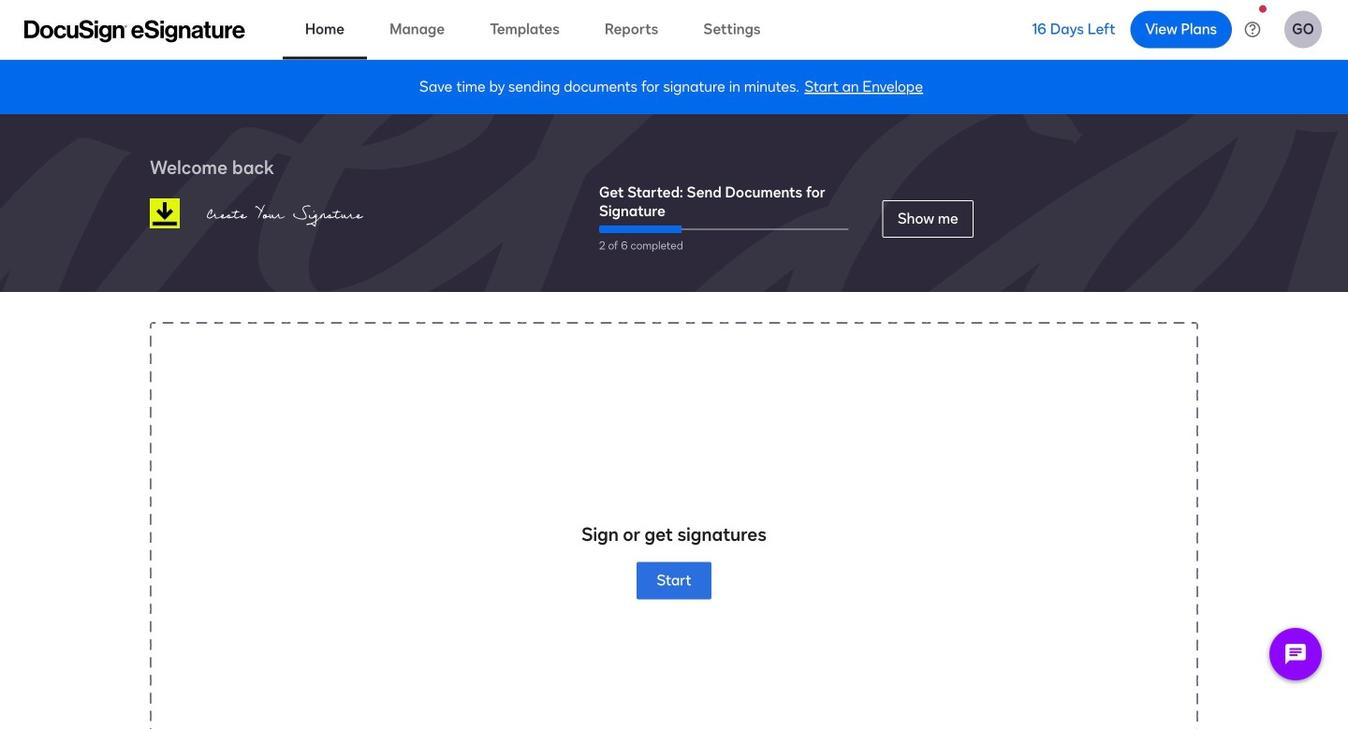Task type: describe. For each thing, give the bounding box(es) containing it.
docusignlogo image
[[150, 198, 180, 228]]

docusign esignature image
[[24, 20, 245, 43]]



Task type: vqa. For each thing, say whether or not it's contained in the screenshot.
The Your Uploaded Profile Image
no



